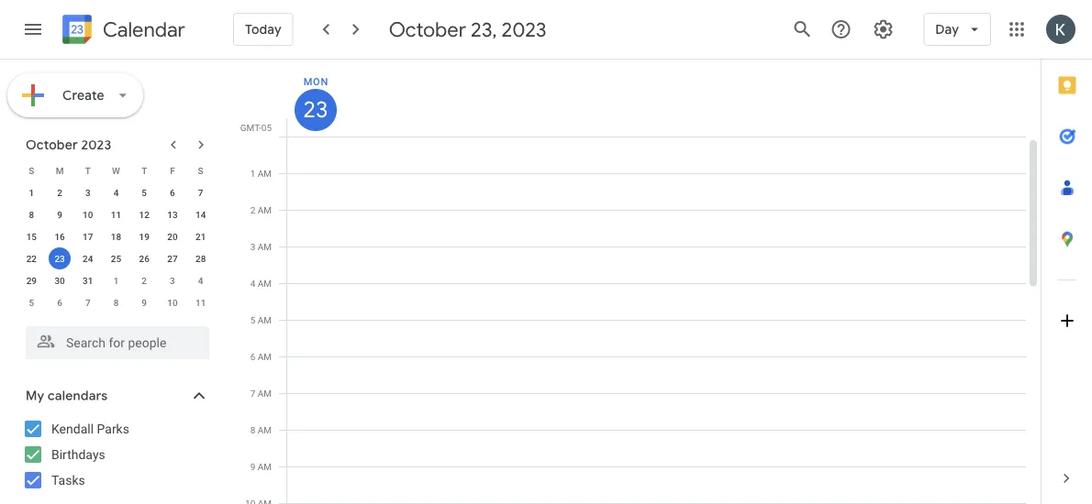 Task type: vqa. For each thing, say whether or not it's contained in the screenshot.
THE 23 inside the 23, today Element
yes



Task type: describe. For each thing, give the bounding box(es) containing it.
31 element
[[77, 270, 99, 292]]

row containing 1
[[17, 182, 215, 204]]

october for october 23, 2023
[[389, 17, 466, 42]]

november 7 element
[[77, 292, 99, 314]]

6 am
[[250, 352, 272, 363]]

1 s from the left
[[29, 165, 34, 176]]

row containing 8
[[17, 204, 215, 226]]

0 vertical spatial 7
[[198, 187, 203, 198]]

row group containing 1
[[17, 182, 215, 314]]

row containing 5
[[17, 292, 215, 314]]

10 for 'november 10' element
[[167, 297, 178, 308]]

23 grid
[[235, 60, 1041, 505]]

16 element
[[49, 226, 71, 248]]

october 23, 2023
[[389, 17, 547, 42]]

calendar
[[103, 17, 185, 43]]

17 element
[[77, 226, 99, 248]]

19
[[139, 231, 150, 242]]

9 for 9 am
[[250, 462, 255, 473]]

1 am
[[250, 168, 272, 179]]

row containing 29
[[17, 270, 215, 292]]

m
[[56, 165, 64, 176]]

day button
[[924, 7, 991, 51]]

21
[[195, 231, 206, 242]]

15 element
[[21, 226, 43, 248]]

18
[[111, 231, 121, 242]]

cell inside 23 'grid'
[[287, 137, 1026, 505]]

2 s from the left
[[198, 165, 203, 176]]

october 2023 grid
[[17, 160, 215, 314]]

13
[[167, 209, 178, 220]]

parks
[[97, 422, 129, 437]]

22
[[26, 253, 37, 264]]

row containing s
[[17, 160, 215, 182]]

5 for 5 am
[[250, 315, 255, 326]]

20 element
[[161, 226, 183, 248]]

29 element
[[21, 270, 43, 292]]

11 element
[[105, 204, 127, 226]]

calendars
[[48, 388, 108, 405]]

10 for 10 element at the left top of page
[[83, 209, 93, 220]]

november 9 element
[[133, 292, 155, 314]]

12 element
[[133, 204, 155, 226]]

25 element
[[105, 248, 127, 270]]

23,
[[471, 17, 497, 42]]

16
[[55, 231, 65, 242]]

november 1 element
[[105, 270, 127, 292]]

28
[[195, 253, 206, 264]]

2 for 2 am
[[250, 205, 255, 216]]

am for 3 am
[[258, 241, 272, 252]]

22 element
[[21, 248, 43, 270]]

11 for 11 element
[[111, 209, 121, 220]]

23 cell
[[46, 248, 74, 270]]

1 vertical spatial 1
[[29, 187, 34, 198]]

day
[[936, 21, 959, 38]]

november 11 element
[[190, 292, 212, 314]]

0 horizontal spatial 2
[[57, 187, 62, 198]]

27 element
[[161, 248, 183, 270]]

my calendars list
[[4, 415, 228, 496]]

29
[[26, 275, 37, 286]]

30
[[55, 275, 65, 286]]

kendall
[[51, 422, 94, 437]]

8 for 8 am
[[250, 425, 255, 436]]

3 for november 3 element in the left bottom of the page
[[170, 275, 175, 286]]

tasks
[[51, 473, 85, 488]]

0 vertical spatial 2023
[[502, 17, 547, 42]]

0 horizontal spatial 8
[[29, 209, 34, 220]]

28 element
[[190, 248, 212, 270]]

9 for november 9 element
[[142, 297, 147, 308]]

20
[[167, 231, 178, 242]]

w
[[112, 165, 120, 176]]

4 am
[[250, 278, 272, 289]]

8 am
[[250, 425, 272, 436]]

my
[[26, 388, 44, 405]]

17
[[83, 231, 93, 242]]

6 for 6 am
[[250, 352, 255, 363]]

24 element
[[77, 248, 99, 270]]

november 8 element
[[105, 292, 127, 314]]

create
[[62, 87, 105, 104]]

am for 5 am
[[258, 315, 272, 326]]

mon 23
[[302, 76, 329, 124]]

f
[[170, 165, 175, 176]]

am for 1 am
[[258, 168, 272, 179]]

7 for 7 am
[[250, 388, 255, 399]]

1 t from the left
[[85, 165, 91, 176]]

settings menu image
[[872, 18, 894, 40]]



Task type: locate. For each thing, give the bounding box(es) containing it.
1 vertical spatial 6
[[57, 297, 62, 308]]

my calendars
[[26, 388, 108, 405]]

cell
[[287, 137, 1026, 505]]

0 horizontal spatial 9
[[57, 209, 62, 220]]

0 vertical spatial 8
[[29, 209, 34, 220]]

4
[[113, 187, 119, 198], [198, 275, 203, 286], [250, 278, 255, 289]]

1 up november 8 element
[[113, 275, 119, 286]]

november 2 element
[[133, 270, 155, 292]]

1 horizontal spatial 9
[[142, 297, 147, 308]]

1 horizontal spatial 2023
[[502, 17, 547, 42]]

26 element
[[133, 248, 155, 270]]

14 element
[[190, 204, 212, 226]]

9 inside 23 'grid'
[[250, 462, 255, 473]]

10 element
[[77, 204, 99, 226]]

1 horizontal spatial 2
[[142, 275, 147, 286]]

25
[[111, 253, 121, 264]]

2023
[[502, 17, 547, 42], [81, 137, 111, 153]]

row group
[[17, 182, 215, 314]]

0 vertical spatial 10
[[83, 209, 93, 220]]

27
[[167, 253, 178, 264]]

3 down 2 am
[[250, 241, 255, 252]]

october left 23,
[[389, 17, 466, 42]]

1 am from the top
[[258, 168, 272, 179]]

1 horizontal spatial 6
[[170, 187, 175, 198]]

6
[[170, 187, 175, 198], [57, 297, 62, 308], [250, 352, 255, 363]]

5 up 12 element
[[142, 187, 147, 198]]

create button
[[7, 73, 143, 117]]

26
[[139, 253, 150, 264]]

2 vertical spatial 9
[[250, 462, 255, 473]]

0 horizontal spatial 4
[[113, 187, 119, 198]]

1 vertical spatial 11
[[195, 297, 206, 308]]

1 vertical spatial 9
[[142, 297, 147, 308]]

my calendars button
[[4, 382, 228, 411]]

1 inside 23 'grid'
[[250, 168, 255, 179]]

2 inside november 2 element
[[142, 275, 147, 286]]

1 vertical spatial 7
[[85, 297, 91, 308]]

8 am from the top
[[258, 425, 272, 436]]

1 horizontal spatial october
[[389, 17, 466, 42]]

s left m
[[29, 165, 34, 176]]

0 horizontal spatial 11
[[111, 209, 121, 220]]

1 horizontal spatial 7
[[198, 187, 203, 198]]

am up 2 am
[[258, 168, 272, 179]]

today button
[[233, 7, 293, 51]]

1 horizontal spatial 1
[[113, 275, 119, 286]]

2 for november 2 element
[[142, 275, 147, 286]]

4 up 5 am
[[250, 278, 255, 289]]

11 down november 4 element on the bottom left
[[195, 297, 206, 308]]

1 horizontal spatial 3
[[170, 275, 175, 286]]

10 down november 3 element in the left bottom of the page
[[167, 297, 178, 308]]

8 down 7 am
[[250, 425, 255, 436]]

2 horizontal spatial 6
[[250, 352, 255, 363]]

2 vertical spatial 6
[[250, 352, 255, 363]]

2023 down create
[[81, 137, 111, 153]]

2 vertical spatial 5
[[250, 315, 255, 326]]

6 am from the top
[[258, 352, 272, 363]]

1 horizontal spatial 11
[[195, 297, 206, 308]]

2 horizontal spatial 3
[[250, 241, 255, 252]]

0 horizontal spatial 10
[[83, 209, 93, 220]]

2 horizontal spatial 4
[[250, 278, 255, 289]]

0 horizontal spatial 2023
[[81, 137, 111, 153]]

9 am from the top
[[258, 462, 272, 473]]

1 horizontal spatial 23
[[302, 95, 327, 124]]

1 vertical spatial 10
[[167, 297, 178, 308]]

0 vertical spatial 5
[[142, 187, 147, 198]]

2023 right 23,
[[502, 17, 547, 42]]

2
[[57, 187, 62, 198], [250, 205, 255, 216], [142, 275, 147, 286]]

2 horizontal spatial 1
[[250, 168, 255, 179]]

7
[[198, 187, 203, 198], [85, 297, 91, 308], [250, 388, 255, 399]]

1 horizontal spatial 10
[[167, 297, 178, 308]]

birthdays
[[51, 447, 105, 463]]

23 up 30
[[55, 253, 65, 264]]

1 horizontal spatial t
[[142, 165, 147, 176]]

1 horizontal spatial 8
[[113, 297, 119, 308]]

1 vertical spatial 23
[[55, 253, 65, 264]]

14
[[195, 209, 206, 220]]

2 vertical spatial 7
[[250, 388, 255, 399]]

Search for people text field
[[37, 327, 198, 360]]

3
[[85, 187, 91, 198], [250, 241, 255, 252], [170, 275, 175, 286]]

3 inside 'grid'
[[250, 241, 255, 252]]

10
[[83, 209, 93, 220], [167, 297, 178, 308]]

18 element
[[105, 226, 127, 248]]

row containing 22
[[17, 248, 215, 270]]

11 for november 11 element
[[195, 297, 206, 308]]

october up m
[[26, 137, 78, 153]]

1 up 2 am
[[250, 168, 255, 179]]

0 vertical spatial 2
[[57, 187, 62, 198]]

12
[[139, 209, 150, 220]]

4 am from the top
[[258, 278, 272, 289]]

6 down 5 am
[[250, 352, 255, 363]]

7 for "november 7" element
[[85, 297, 91, 308]]

am
[[258, 168, 272, 179], [258, 205, 272, 216], [258, 241, 272, 252], [258, 278, 272, 289], [258, 315, 272, 326], [258, 352, 272, 363], [258, 388, 272, 399], [258, 425, 272, 436], [258, 462, 272, 473]]

october 2023
[[26, 137, 111, 153]]

4 for 4 am
[[250, 278, 255, 289]]

7 down '31' element
[[85, 297, 91, 308]]

november 5 element
[[21, 292, 43, 314]]

2 vertical spatial 8
[[250, 425, 255, 436]]

2 vertical spatial 1
[[113, 275, 119, 286]]

4 inside 23 'grid'
[[250, 278, 255, 289]]

am for 6 am
[[258, 352, 272, 363]]

1 horizontal spatial s
[[198, 165, 203, 176]]

5 inside 23 'grid'
[[250, 315, 255, 326]]

am up 3 am
[[258, 205, 272, 216]]

0 vertical spatial 9
[[57, 209, 62, 220]]

0 horizontal spatial s
[[29, 165, 34, 176]]

monday, october 23, today element
[[295, 89, 337, 131]]

october
[[389, 17, 466, 42], [26, 137, 78, 153]]

0 vertical spatial 3
[[85, 187, 91, 198]]

2 down 1 am
[[250, 205, 255, 216]]

1 vertical spatial 5
[[29, 297, 34, 308]]

13 element
[[161, 204, 183, 226]]

2 horizontal spatial 9
[[250, 462, 255, 473]]

1 vertical spatial october
[[26, 137, 78, 153]]

1 vertical spatial 8
[[113, 297, 119, 308]]

24
[[83, 253, 93, 264]]

am for 7 am
[[258, 388, 272, 399]]

tab list
[[1042, 60, 1092, 453]]

0 horizontal spatial 1
[[29, 187, 34, 198]]

0 vertical spatial october
[[389, 17, 466, 42]]

8 for november 8 element
[[113, 297, 119, 308]]

1 vertical spatial 2023
[[81, 137, 111, 153]]

4 down 28 'element'
[[198, 275, 203, 286]]

5 down 29 element
[[29, 297, 34, 308]]

5 for november 5 element
[[29, 297, 34, 308]]

30 element
[[49, 270, 71, 292]]

9 up 16 "element"
[[57, 209, 62, 220]]

0 vertical spatial 1
[[250, 168, 255, 179]]

4 for november 4 element on the bottom left
[[198, 275, 203, 286]]

None search field
[[0, 319, 228, 360]]

10 up 17
[[83, 209, 93, 220]]

2 vertical spatial 3
[[170, 275, 175, 286]]

8
[[29, 209, 34, 220], [113, 297, 119, 308], [250, 425, 255, 436]]

6 inside 23 'grid'
[[250, 352, 255, 363]]

7 up 14 element
[[198, 187, 203, 198]]

3 am
[[250, 241, 272, 252]]

october for october 2023
[[26, 137, 78, 153]]

1 horizontal spatial 5
[[142, 187, 147, 198]]

0 horizontal spatial t
[[85, 165, 91, 176]]

23 inside mon 23
[[302, 95, 327, 124]]

7 am from the top
[[258, 388, 272, 399]]

row
[[279, 137, 1026, 505], [17, 160, 215, 182], [17, 182, 215, 204], [17, 204, 215, 226], [17, 226, 215, 248], [17, 248, 215, 270], [17, 270, 215, 292], [17, 292, 215, 314]]

9 down 8 am
[[250, 462, 255, 473]]

1 vertical spatial 2
[[250, 205, 255, 216]]

9 down november 2 element
[[142, 297, 147, 308]]

1 up 15 element
[[29, 187, 34, 198]]

2 horizontal spatial 7
[[250, 388, 255, 399]]

23 down mon
[[302, 95, 327, 124]]

6 down 30 element
[[57, 297, 62, 308]]

11 up 18
[[111, 209, 121, 220]]

november 10 element
[[161, 292, 183, 314]]

november 6 element
[[49, 292, 71, 314]]

31
[[83, 275, 93, 286]]

6 down f
[[170, 187, 175, 198]]

5
[[142, 187, 147, 198], [29, 297, 34, 308], [250, 315, 255, 326]]

0 vertical spatial 11
[[111, 209, 121, 220]]

2 horizontal spatial 8
[[250, 425, 255, 436]]

2 vertical spatial 2
[[142, 275, 147, 286]]

1 horizontal spatial 4
[[198, 275, 203, 286]]

7 am
[[250, 388, 272, 399]]

2 down m
[[57, 187, 62, 198]]

23 column header
[[286, 60, 1026, 137]]

november 4 element
[[190, 270, 212, 292]]

5 am
[[250, 315, 272, 326]]

2 am
[[250, 205, 272, 216]]

7 up 8 am
[[250, 388, 255, 399]]

am up 8 am
[[258, 388, 272, 399]]

calendar element
[[59, 11, 185, 51]]

0 horizontal spatial 3
[[85, 187, 91, 198]]

23 inside cell
[[55, 253, 65, 264]]

am for 4 am
[[258, 278, 272, 289]]

calendar heading
[[99, 17, 185, 43]]

1 for november 1 element
[[113, 275, 119, 286]]

t left f
[[142, 165, 147, 176]]

2 t from the left
[[142, 165, 147, 176]]

t
[[85, 165, 91, 176], [142, 165, 147, 176]]

t left w
[[85, 165, 91, 176]]

today
[[245, 21, 282, 38]]

2 down 26 element
[[142, 275, 147, 286]]

3 for 3 am
[[250, 241, 255, 252]]

1 vertical spatial 3
[[250, 241, 255, 252]]

2 horizontal spatial 2
[[250, 205, 255, 216]]

am down 8 am
[[258, 462, 272, 473]]

gmt-
[[240, 122, 261, 133]]

am for 2 am
[[258, 205, 272, 216]]

4 up 11 element
[[113, 187, 119, 198]]

6 for november 6 element on the bottom
[[57, 297, 62, 308]]

am down 7 am
[[258, 425, 272, 436]]

9 am
[[250, 462, 272, 473]]

2 inside 23 'grid'
[[250, 205, 255, 216]]

21 element
[[190, 226, 212, 248]]

kendall parks
[[51, 422, 129, 437]]

2 am from the top
[[258, 205, 272, 216]]

2 horizontal spatial 5
[[250, 315, 255, 326]]

main drawer image
[[22, 18, 44, 40]]

am for 9 am
[[258, 462, 272, 473]]

0 horizontal spatial 6
[[57, 297, 62, 308]]

5 am from the top
[[258, 315, 272, 326]]

am down 5 am
[[258, 352, 272, 363]]

gmt-05
[[240, 122, 272, 133]]

8 inside 23 'grid'
[[250, 425, 255, 436]]

1
[[250, 168, 255, 179], [29, 187, 34, 198], [113, 275, 119, 286]]

9
[[57, 209, 62, 220], [142, 297, 147, 308], [250, 462, 255, 473]]

23
[[302, 95, 327, 124], [55, 253, 65, 264]]

november 3 element
[[161, 270, 183, 292]]

0 vertical spatial 23
[[302, 95, 327, 124]]

row containing 15
[[17, 226, 215, 248]]

s right f
[[198, 165, 203, 176]]

15
[[26, 231, 37, 242]]

3 up 'november 10' element
[[170, 275, 175, 286]]

am up 5 am
[[258, 278, 272, 289]]

8 up 15 element
[[29, 209, 34, 220]]

0 vertical spatial 6
[[170, 187, 175, 198]]

0 horizontal spatial october
[[26, 137, 78, 153]]

05
[[261, 122, 272, 133]]

7 inside 23 'grid'
[[250, 388, 255, 399]]

row inside 23 'grid'
[[279, 137, 1026, 505]]

3 up 10 element at the left top of page
[[85, 187, 91, 198]]

am for 8 am
[[258, 425, 272, 436]]

5 up the 6 am
[[250, 315, 255, 326]]

1 for 1 am
[[250, 168, 255, 179]]

mon
[[304, 76, 329, 87]]

8 down november 1 element
[[113, 297, 119, 308]]

s
[[29, 165, 34, 176], [198, 165, 203, 176]]

am down 2 am
[[258, 241, 272, 252]]

am up the 6 am
[[258, 315, 272, 326]]

11
[[111, 209, 121, 220], [195, 297, 206, 308]]

0 horizontal spatial 23
[[55, 253, 65, 264]]

0 horizontal spatial 7
[[85, 297, 91, 308]]

3 am from the top
[[258, 241, 272, 252]]

0 horizontal spatial 5
[[29, 297, 34, 308]]

19 element
[[133, 226, 155, 248]]

23, today element
[[49, 248, 71, 270]]



